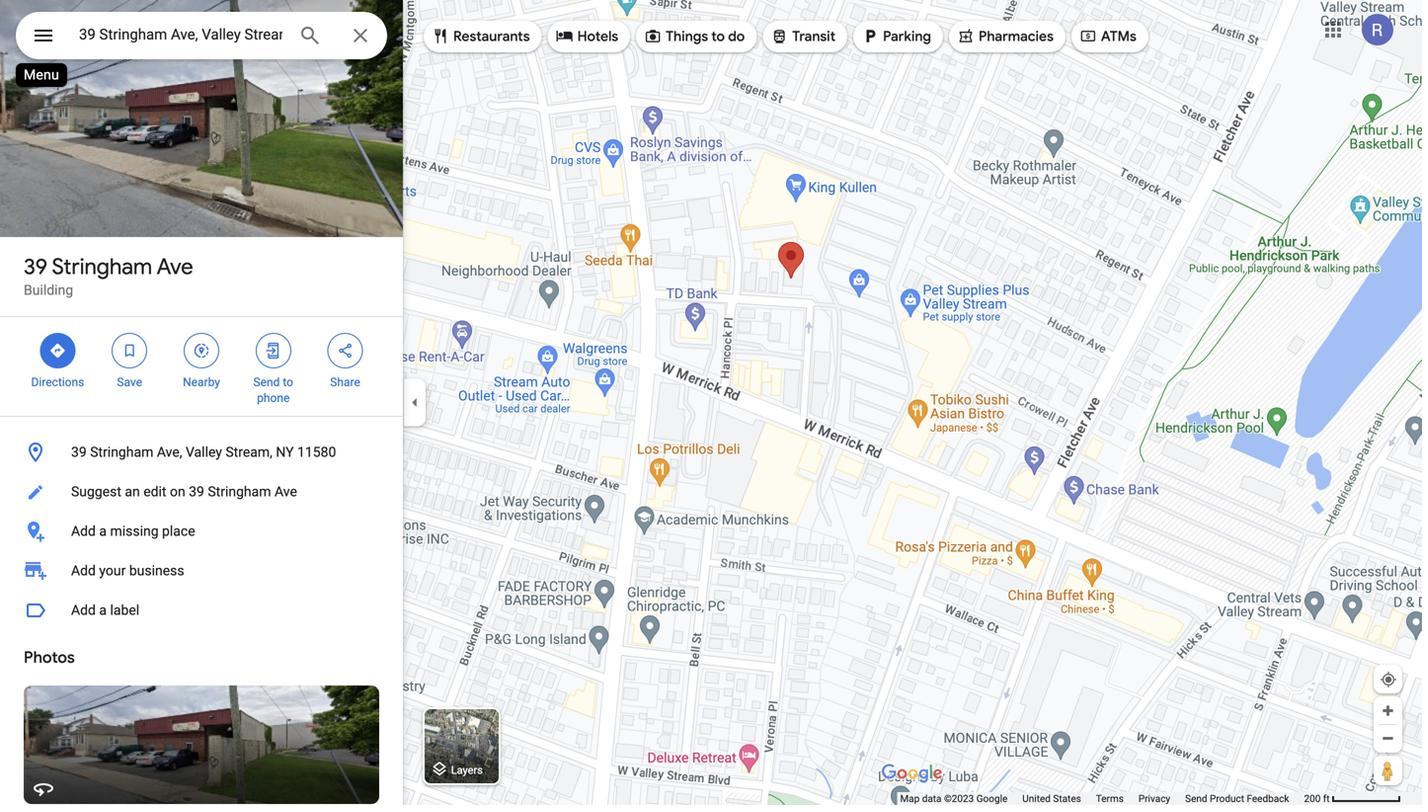 Task type: vqa. For each thing, say whether or not it's contained in the screenshot.
Terms button
yes



Task type: describe. For each thing, give the bounding box(es) containing it.
add for add a label
[[71, 602, 96, 618]]

do
[[728, 28, 745, 45]]

add a label button
[[0, 591, 403, 630]]

on
[[170, 484, 185, 500]]

add for add a missing place
[[71, 523, 96, 539]]

stringham for ave
[[52, 253, 152, 281]]

39 stringham ave, valley stream, ny 11580 button
[[0, 433, 403, 472]]

©2023
[[944, 793, 974, 805]]

privacy
[[1139, 793, 1171, 805]]


[[957, 25, 975, 47]]

your
[[99, 563, 126, 579]]

ave inside button
[[275, 484, 297, 500]]

transit
[[793, 28, 836, 45]]

 pharmacies
[[957, 25, 1054, 47]]

terms button
[[1096, 792, 1124, 805]]

stringham for ave,
[[90, 444, 153, 460]]

39 stringham ave, valley stream, ny 11580
[[71, 444, 336, 460]]


[[32, 21, 55, 50]]

terms
[[1096, 793, 1124, 805]]

39 stringham ave building
[[24, 253, 193, 298]]

 restaurants
[[432, 25, 530, 47]]

add a missing place
[[71, 523, 195, 539]]

200
[[1304, 793, 1321, 805]]

phone
[[257, 391, 290, 405]]

send product feedback button
[[1186, 792, 1290, 805]]

200 ft button
[[1304, 793, 1402, 805]]

valley
[[186, 444, 222, 460]]

place
[[162, 523, 195, 539]]


[[556, 25, 574, 47]]

suggest an edit on 39 stringham ave
[[71, 484, 297, 500]]

add a missing place button
[[0, 512, 403, 551]]

google account: ruby anderson  
(rubyanndersson@gmail.com) image
[[1362, 14, 1394, 46]]

39 for ave
[[24, 253, 47, 281]]

39 Stringham Ave, Valley Stream, NY 11580 field
[[16, 12, 387, 59]]


[[49, 340, 67, 362]]

39 stringham ave main content
[[0, 0, 403, 805]]

google
[[977, 793, 1008, 805]]

data
[[922, 793, 942, 805]]


[[193, 340, 210, 362]]

show street view coverage image
[[1374, 756, 1403, 785]]


[[336, 340, 354, 362]]

suggest an edit on 39 stringham ave button
[[0, 472, 403, 512]]

united states
[[1023, 793, 1081, 805]]

nearby
[[183, 375, 220, 389]]

suggest
[[71, 484, 121, 500]]

send for send product feedback
[[1186, 793, 1208, 805]]

11580
[[297, 444, 336, 460]]

parking
[[883, 28, 932, 45]]

 search field
[[16, 12, 387, 63]]


[[1080, 25, 1097, 47]]


[[432, 25, 449, 47]]

show your location image
[[1380, 671, 1398, 689]]

product
[[1210, 793, 1245, 805]]

2 vertical spatial stringham
[[208, 484, 271, 500]]


[[861, 25, 879, 47]]

google maps element
[[0, 0, 1423, 805]]



Task type: locate. For each thing, give the bounding box(es) containing it.
to inside  things to do
[[712, 28, 725, 45]]

a for label
[[99, 602, 107, 618]]

add left label
[[71, 602, 96, 618]]

1 vertical spatial send
[[1186, 793, 1208, 805]]

a left label
[[99, 602, 107, 618]]

1 vertical spatial stringham
[[90, 444, 153, 460]]

1 horizontal spatial 39
[[71, 444, 87, 460]]

states
[[1053, 793, 1081, 805]]

stream,
[[226, 444, 273, 460]]

photos
[[24, 648, 75, 668]]

add down the suggest
[[71, 523, 96, 539]]

1 horizontal spatial ave
[[275, 484, 297, 500]]

send product feedback
[[1186, 793, 1290, 805]]

ave inside 39 stringham ave building
[[157, 253, 193, 281]]

privacy button
[[1139, 792, 1171, 805]]

ave up 
[[157, 253, 193, 281]]

 button
[[16, 12, 71, 63]]

zoom in image
[[1381, 703, 1396, 718]]

send to phone
[[253, 375, 293, 405]]

1 add from the top
[[71, 523, 96, 539]]

39 up building
[[24, 253, 47, 281]]

to inside send to phone
[[283, 375, 293, 389]]

directions
[[31, 375, 84, 389]]

add a label
[[71, 602, 139, 618]]

hotels
[[578, 28, 619, 45]]

0 vertical spatial ave
[[157, 253, 193, 281]]

 transit
[[771, 25, 836, 47]]

1 vertical spatial add
[[71, 563, 96, 579]]

a for missing
[[99, 523, 107, 539]]

 parking
[[861, 25, 932, 47]]

save
[[117, 375, 142, 389]]

ny
[[276, 444, 294, 460]]

2 vertical spatial 39
[[189, 484, 204, 500]]

restaurants
[[453, 28, 530, 45]]

0 vertical spatial to
[[712, 28, 725, 45]]

a inside button
[[99, 602, 107, 618]]

building
[[24, 282, 73, 298]]

1 vertical spatial ave
[[275, 484, 297, 500]]

1 a from the top
[[99, 523, 107, 539]]

0 vertical spatial 39
[[24, 253, 47, 281]]

0 horizontal spatial send
[[253, 375, 280, 389]]

stringham down stream,
[[208, 484, 271, 500]]

add inside button
[[71, 602, 96, 618]]

footer containing map data ©2023 google
[[900, 792, 1304, 805]]

0 vertical spatial send
[[253, 375, 280, 389]]

39 up the suggest
[[71, 444, 87, 460]]

footer inside the google maps element
[[900, 792, 1304, 805]]


[[771, 25, 789, 47]]

send inside button
[[1186, 793, 1208, 805]]

send
[[253, 375, 280, 389], [1186, 793, 1208, 805]]

stringham up building
[[52, 253, 152, 281]]

0 horizontal spatial to
[[283, 375, 293, 389]]

add for add your business
[[71, 563, 96, 579]]

send for send to phone
[[253, 375, 280, 389]]

stringham up an
[[90, 444, 153, 460]]

0 vertical spatial a
[[99, 523, 107, 539]]

add left the your
[[71, 563, 96, 579]]

to left do
[[712, 28, 725, 45]]

ave down ny
[[275, 484, 297, 500]]

add your business link
[[0, 551, 403, 591]]

edit
[[143, 484, 166, 500]]

add
[[71, 523, 96, 539], [71, 563, 96, 579], [71, 602, 96, 618]]


[[644, 25, 662, 47]]

a inside button
[[99, 523, 107, 539]]

2 horizontal spatial 39
[[189, 484, 204, 500]]

things
[[666, 28, 708, 45]]

send left "product"
[[1186, 793, 1208, 805]]

39 inside 39 stringham ave building
[[24, 253, 47, 281]]

add inside button
[[71, 523, 96, 539]]

business
[[129, 563, 184, 579]]

 hotels
[[556, 25, 619, 47]]

ft
[[1324, 793, 1330, 805]]

1 vertical spatial 39
[[71, 444, 87, 460]]

send inside send to phone
[[253, 375, 280, 389]]

3 add from the top
[[71, 602, 96, 618]]

2 a from the top
[[99, 602, 107, 618]]

stringham inside 39 stringham ave building
[[52, 253, 152, 281]]

none field inside 39 stringham ave, valley stream, ny 11580 field
[[79, 23, 283, 46]]

 atms
[[1080, 25, 1137, 47]]


[[121, 340, 138, 362]]

map
[[900, 793, 920, 805]]

ave
[[157, 253, 193, 281], [275, 484, 297, 500]]

2 vertical spatial add
[[71, 602, 96, 618]]

add your business
[[71, 563, 184, 579]]

a left missing
[[99, 523, 107, 539]]

feedback
[[1247, 793, 1290, 805]]

 things to do
[[644, 25, 745, 47]]

39 right on
[[189, 484, 204, 500]]

zoom out image
[[1381, 731, 1396, 746]]

missing
[[110, 523, 159, 539]]

0 vertical spatial stringham
[[52, 253, 152, 281]]

39 for ave,
[[71, 444, 87, 460]]

0 vertical spatial add
[[71, 523, 96, 539]]

stringham
[[52, 253, 152, 281], [90, 444, 153, 460], [208, 484, 271, 500]]

footer
[[900, 792, 1304, 805]]

1 vertical spatial to
[[283, 375, 293, 389]]

39
[[24, 253, 47, 281], [71, 444, 87, 460], [189, 484, 204, 500]]

pharmacies
[[979, 28, 1054, 45]]

label
[[110, 602, 139, 618]]

united
[[1023, 793, 1051, 805]]

united states button
[[1023, 792, 1081, 805]]


[[265, 340, 282, 362]]

a
[[99, 523, 107, 539], [99, 602, 107, 618]]

1 horizontal spatial send
[[1186, 793, 1208, 805]]

send up phone
[[253, 375, 280, 389]]

to
[[712, 28, 725, 45], [283, 375, 293, 389]]

atms
[[1101, 28, 1137, 45]]

layers
[[451, 764, 483, 776]]

share
[[330, 375, 360, 389]]

0 horizontal spatial ave
[[157, 253, 193, 281]]

an
[[125, 484, 140, 500]]

1 horizontal spatial to
[[712, 28, 725, 45]]

actions for 39 stringham ave region
[[0, 317, 403, 416]]

0 horizontal spatial 39
[[24, 253, 47, 281]]

1 vertical spatial a
[[99, 602, 107, 618]]

ave,
[[157, 444, 182, 460]]

collapse side panel image
[[404, 392, 426, 413]]

None field
[[79, 23, 283, 46]]

200 ft
[[1304, 793, 1330, 805]]

to up phone
[[283, 375, 293, 389]]

map data ©2023 google
[[900, 793, 1008, 805]]

2 add from the top
[[71, 563, 96, 579]]



